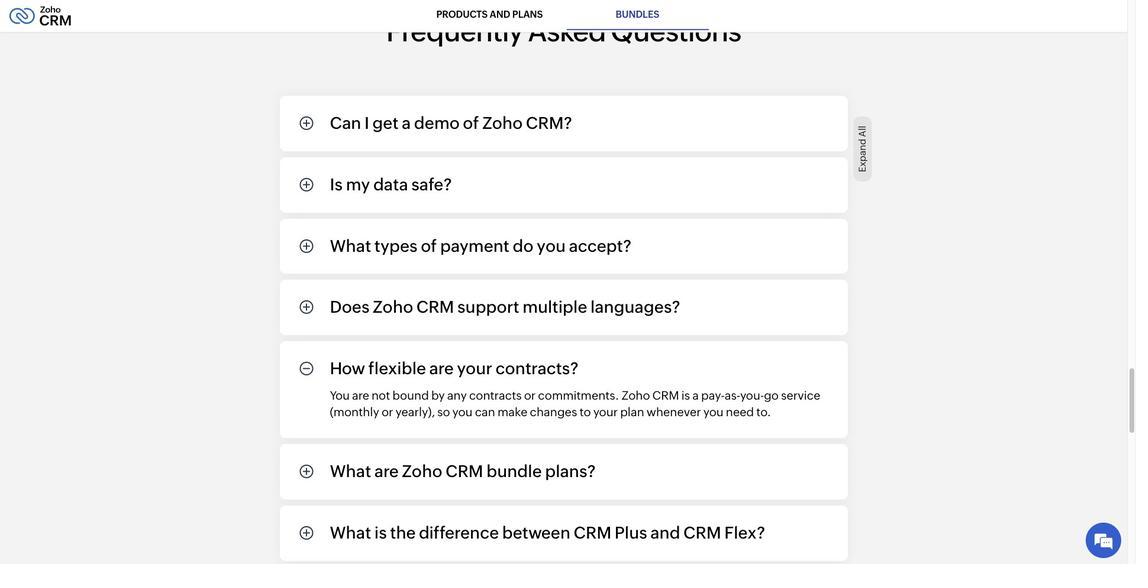 Task type: describe. For each thing, give the bounding box(es) containing it.
is inside is a pay-as-you-go service (monthly or yearly), so you can make changes to your plan whenever you need to.
[[682, 389, 690, 403]]

not
[[372, 389, 390, 403]]

difference
[[419, 524, 499, 543]]

is
[[330, 175, 343, 194]]

plans?
[[545, 462, 596, 481]]

demo
[[414, 114, 460, 133]]

expand
[[857, 139, 868, 173]]

crm up the whenever on the right bottom
[[653, 389, 679, 403]]

all
[[857, 126, 868, 137]]

are for zoho
[[375, 462, 399, 481]]

yearly),
[[396, 406, 435, 419]]

or inside is a pay-as-you-go service (monthly or yearly), so you can make changes to your plan whenever you need to.
[[382, 406, 393, 419]]

my
[[346, 175, 370, 194]]

need
[[726, 406, 754, 419]]

i
[[365, 114, 369, 133]]

crm?
[[526, 114, 572, 133]]

2 horizontal spatial you
[[704, 406, 724, 419]]

0 vertical spatial your
[[457, 359, 493, 378]]

between
[[502, 524, 571, 543]]

what for what is the difference between crm plus and crm flex?
[[330, 524, 371, 543]]

you
[[330, 389, 350, 403]]

what is the difference between crm plus and crm flex?
[[330, 524, 765, 543]]

1 horizontal spatial and
[[651, 524, 680, 543]]

products and plans
[[437, 9, 543, 20]]

crm left bundle
[[446, 462, 483, 481]]

to.
[[757, 406, 771, 419]]

any
[[447, 389, 467, 403]]

bundles
[[616, 9, 660, 20]]

you are not bound by any contracts or commitments. zoho crm
[[330, 389, 679, 403]]

what for what types of payment do you accept?
[[330, 236, 371, 255]]

frequently asked questions
[[386, 15, 741, 48]]

the
[[390, 524, 416, 543]]

so
[[437, 406, 450, 419]]

1 horizontal spatial or
[[524, 389, 536, 403]]

1 horizontal spatial of
[[463, 114, 479, 133]]

0 horizontal spatial you
[[453, 406, 473, 419]]

by
[[431, 389, 445, 403]]

1 horizontal spatial you
[[537, 236, 566, 255]]

payment
[[440, 236, 510, 255]]

crm left support
[[417, 298, 454, 317]]

is a pay-as-you-go service (monthly or yearly), so you can make changes to your plan whenever you need to.
[[330, 389, 821, 419]]

you-
[[740, 389, 764, 403]]

are for not
[[352, 389, 369, 403]]

products
[[437, 9, 488, 20]]

what for what are zoho crm bundle plans?
[[330, 462, 371, 481]]

languages?
[[591, 298, 680, 317]]

can
[[475, 406, 495, 419]]

does zoho crm support multiple languages?
[[330, 298, 680, 317]]

bound
[[393, 389, 429, 403]]



Task type: vqa. For each thing, say whether or not it's contained in the screenshot.
at at the left bottom of page
no



Task type: locate. For each thing, give the bounding box(es) containing it.
3 what from the top
[[330, 524, 371, 543]]

of right demo
[[463, 114, 479, 133]]

bundle
[[487, 462, 542, 481]]

do
[[513, 236, 534, 255]]

what are zoho crm bundle plans?
[[330, 462, 596, 481]]

can
[[330, 114, 361, 133]]

does
[[330, 298, 370, 317]]

a inside is a pay-as-you-go service (monthly or yearly), so you can make changes to your plan whenever you need to.
[[693, 389, 699, 403]]

how flexible are your contracts?
[[330, 359, 579, 378]]

1 horizontal spatial a
[[693, 389, 699, 403]]

you
[[537, 236, 566, 255], [453, 406, 473, 419], [704, 406, 724, 419]]

2 vertical spatial what
[[330, 524, 371, 543]]

and
[[490, 9, 510, 20], [651, 524, 680, 543]]

1 vertical spatial and
[[651, 524, 680, 543]]

1 horizontal spatial your
[[593, 406, 618, 419]]

is my data safe?
[[330, 175, 452, 194]]

zoho
[[482, 114, 523, 133], [373, 298, 413, 317], [622, 389, 650, 403], [402, 462, 442, 481]]

1 horizontal spatial are
[[375, 462, 399, 481]]

0 vertical spatial or
[[524, 389, 536, 403]]

and right plus
[[651, 524, 680, 543]]

and left plans
[[490, 9, 510, 20]]

make
[[498, 406, 528, 419]]

zoho crm logo image
[[9, 3, 72, 29]]

get
[[373, 114, 399, 133]]

or up make
[[524, 389, 536, 403]]

0 horizontal spatial are
[[352, 389, 369, 403]]

0 horizontal spatial is
[[375, 524, 387, 543]]

safe?
[[411, 175, 452, 194]]

1 what from the top
[[330, 236, 371, 255]]

is
[[682, 389, 690, 403], [375, 524, 387, 543]]

service
[[781, 389, 821, 403]]

plus
[[615, 524, 647, 543]]

commitments.
[[538, 389, 619, 403]]

a
[[402, 114, 411, 133], [693, 389, 699, 403]]

1 vertical spatial a
[[693, 389, 699, 403]]

0 horizontal spatial of
[[421, 236, 437, 255]]

your
[[457, 359, 493, 378], [593, 406, 618, 419]]

0 vertical spatial of
[[463, 114, 479, 133]]

flex?
[[725, 524, 765, 543]]

asked
[[528, 15, 606, 48]]

you down any
[[453, 406, 473, 419]]

is left the the
[[375, 524, 387, 543]]

1 vertical spatial or
[[382, 406, 393, 419]]

plan
[[620, 406, 644, 419]]

crm left flex? at the right of page
[[684, 524, 721, 543]]

0 vertical spatial a
[[402, 114, 411, 133]]

what types of payment do you accept?
[[330, 236, 632, 255]]

a right get
[[402, 114, 411, 133]]

is up the whenever on the right bottom
[[682, 389, 690, 403]]

0 horizontal spatial a
[[402, 114, 411, 133]]

types
[[375, 236, 418, 255]]

expand all
[[857, 126, 868, 173]]

0 vertical spatial what
[[330, 236, 371, 255]]

1 vertical spatial are
[[352, 389, 369, 403]]

flexible
[[368, 359, 426, 378]]

what
[[330, 236, 371, 255], [330, 462, 371, 481], [330, 524, 371, 543]]

your inside is a pay-as-you-go service (monthly or yearly), so you can make changes to your plan whenever you need to.
[[593, 406, 618, 419]]

are
[[429, 359, 454, 378], [352, 389, 369, 403], [375, 462, 399, 481]]

1 vertical spatial of
[[421, 236, 437, 255]]

0 horizontal spatial and
[[490, 9, 510, 20]]

contracts?
[[496, 359, 579, 378]]

your up any
[[457, 359, 493, 378]]

0 horizontal spatial or
[[382, 406, 393, 419]]

can i get a demo of zoho crm?
[[330, 114, 572, 133]]

2 vertical spatial are
[[375, 462, 399, 481]]

frequently
[[386, 15, 523, 48]]

changes
[[530, 406, 577, 419]]

0 vertical spatial are
[[429, 359, 454, 378]]

go
[[764, 389, 779, 403]]

1 vertical spatial is
[[375, 524, 387, 543]]

or down not
[[382, 406, 393, 419]]

plans
[[512, 9, 543, 20]]

support
[[458, 298, 520, 317]]

pay-
[[701, 389, 725, 403]]

how
[[330, 359, 365, 378]]

you down pay-
[[704, 406, 724, 419]]

whenever
[[647, 406, 701, 419]]

multiple
[[523, 298, 587, 317]]

of right types in the top of the page
[[421, 236, 437, 255]]

questions
[[611, 15, 741, 48]]

crm
[[417, 298, 454, 317], [653, 389, 679, 403], [446, 462, 483, 481], [574, 524, 612, 543], [684, 524, 721, 543]]

2 horizontal spatial are
[[429, 359, 454, 378]]

crm left plus
[[574, 524, 612, 543]]

1 vertical spatial your
[[593, 406, 618, 419]]

contracts
[[469, 389, 522, 403]]

0 horizontal spatial your
[[457, 359, 493, 378]]

a left pay-
[[693, 389, 699, 403]]

data
[[373, 175, 408, 194]]

of
[[463, 114, 479, 133], [421, 236, 437, 255]]

(monthly
[[330, 406, 379, 419]]

you right do
[[537, 236, 566, 255]]

2 what from the top
[[330, 462, 371, 481]]

0 vertical spatial and
[[490, 9, 510, 20]]

1 horizontal spatial is
[[682, 389, 690, 403]]

or
[[524, 389, 536, 403], [382, 406, 393, 419]]

0 vertical spatial is
[[682, 389, 690, 403]]

1 vertical spatial what
[[330, 462, 371, 481]]

your right the to
[[593, 406, 618, 419]]

as-
[[725, 389, 740, 403]]

to
[[580, 406, 591, 419]]

accept?
[[569, 236, 632, 255]]



